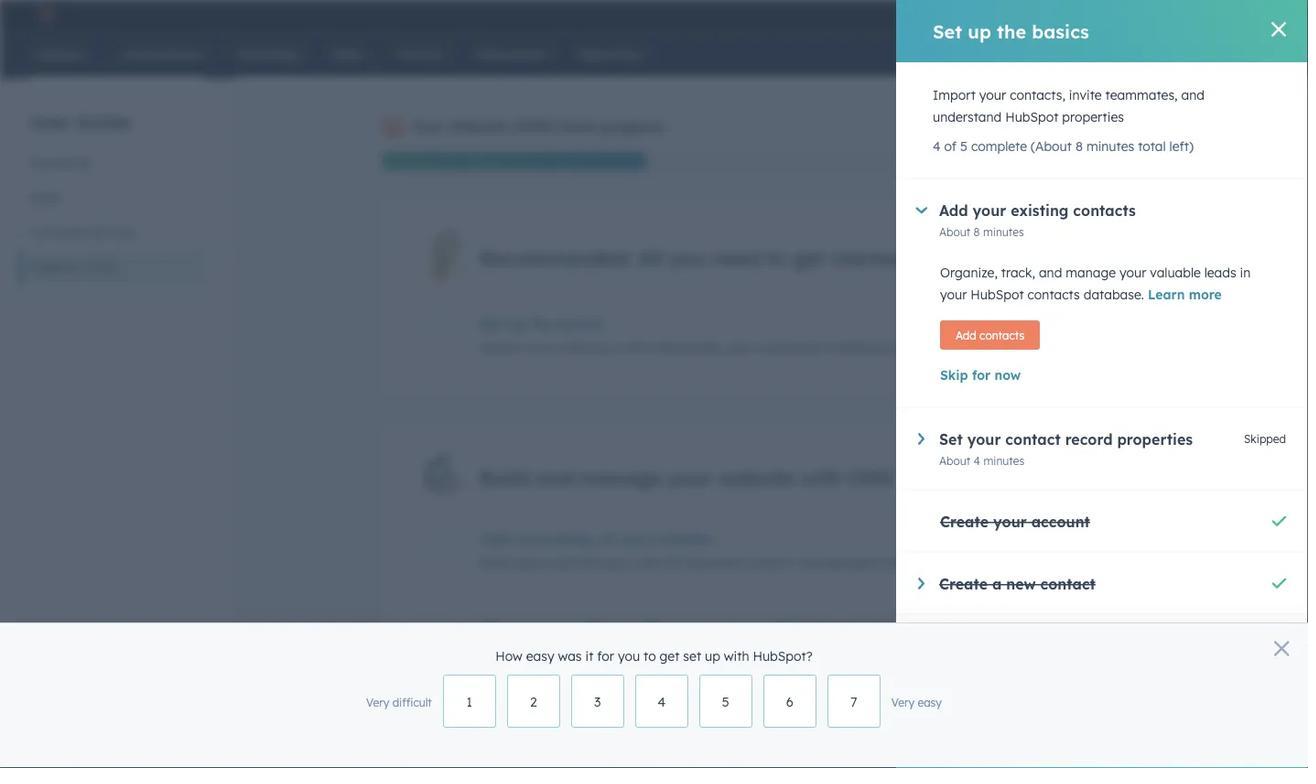 Task type: locate. For each thing, give the bounding box(es) containing it.
contacts inside button
[[980, 328, 1025, 342]]

0 vertical spatial site
[[635, 555, 656, 571]]

1 vertical spatial set
[[479, 315, 503, 334]]

you right the it
[[618, 648, 640, 665]]

up left calling icon
[[968, 20, 992, 43]]

user guide
[[29, 110, 131, 133]]

and inside the "import your contacts, invite teammates, and understand hubspot properties"
[[1182, 87, 1205, 103]]

1 vertical spatial create
[[940, 575, 988, 594]]

2 very from the left
[[892, 696, 915, 710]]

contacts up [object object] complete progress bar
[[1028, 287, 1081, 303]]

(cms)
[[513, 117, 556, 136], [81, 259, 118, 275]]

0 horizontal spatial get
[[660, 648, 680, 665]]

content down take ownership of your website button at the bottom
[[745, 555, 791, 571]]

to
[[767, 245, 787, 270], [644, 648, 656, 665]]

1 vertical spatial you
[[618, 648, 640, 665]]

1 horizontal spatial manage
[[1066, 265, 1117, 281]]

and right track, on the top of the page
[[1039, 265, 1063, 281]]

4 down how easy was it for you to get set up with hubspot?
[[658, 694, 666, 710]]

about inside set your contact record properties about 4 minutes
[[940, 454, 971, 468]]

website inside take ownership of your website build and customize your site with powerful content management tools
[[656, 530, 712, 549]]

for right the it
[[597, 648, 615, 665]]

search image
[[1270, 48, 1283, 60]]

and inside take ownership of your website build and customize your site with powerful content management tools
[[513, 555, 536, 571]]

sales
[[29, 190, 61, 206]]

in
[[1241, 265, 1251, 281]]

0 horizontal spatial (cms)
[[81, 259, 118, 275]]

0 horizontal spatial 4
[[658, 694, 666, 710]]

very right 7
[[892, 696, 915, 710]]

add for your
[[940, 202, 969, 220]]

0 vertical spatial teammates,
[[1106, 87, 1178, 103]]

marketplaces image
[[1043, 8, 1059, 25]]

very easy
[[892, 696, 942, 710]]

website inside button
[[29, 259, 78, 275]]

0 horizontal spatial 5
[[723, 694, 730, 710]]

minutes
[[1087, 138, 1135, 154], [984, 225, 1025, 239], [1063, 340, 1104, 354], [984, 454, 1025, 468]]

1 horizontal spatial you
[[669, 245, 706, 270]]

engine-
[[721, 619, 777, 637]]

0 vertical spatial caret image
[[916, 207, 928, 214]]

add contacts button
[[941, 321, 1041, 350]]

0 horizontal spatial website
[[656, 530, 712, 549]]

1 vertical spatial website
[[29, 259, 78, 275]]

notifications button
[[1136, 0, 1167, 29]]

understand
[[933, 109, 1002, 125], [755, 340, 824, 356]]

website up take ownership of your website button at the bottom
[[719, 465, 795, 490]]

manage
[[1066, 265, 1117, 281], [580, 465, 662, 490]]

close image
[[1272, 22, 1287, 37]]

the inside dialog
[[998, 20, 1027, 43]]

4 button
[[635, 675, 689, 728]]

1 horizontal spatial up
[[705, 648, 721, 665]]

upgrade link
[[971, 5, 994, 24]]

with
[[801, 465, 843, 490], [660, 555, 685, 571], [632, 619, 663, 637], [700, 644, 726, 660], [724, 648, 750, 665]]

1 vertical spatial get
[[660, 648, 680, 665]]

1 vertical spatial for
[[597, 648, 615, 665]]

0 horizontal spatial basics
[[559, 315, 605, 334]]

minutes up create your account
[[984, 454, 1025, 468]]

(cms) down customer service button on the top of the page
[[81, 259, 118, 275]]

site
[[635, 555, 656, 571], [557, 644, 578, 660]]

1 horizontal spatial contacts,
[[1010, 87, 1066, 103]]

recommended: all you need to get started
[[479, 245, 904, 270]]

get inside a feedback form has popped up. dialog
[[660, 648, 680, 665]]

0 vertical spatial build
[[479, 465, 530, 490]]

settings link
[[1109, 5, 1132, 24]]

6 button
[[764, 675, 817, 728]]

of up customize
[[598, 530, 613, 549]]

total
[[1139, 138, 1167, 154]]

5
[[961, 138, 968, 154], [723, 694, 730, 710]]

build
[[479, 465, 530, 490], [479, 555, 510, 571]]

take
[[479, 530, 514, 549]]

contacts, inside the "import your contacts, invite teammates, and understand hubspot properties"
[[1010, 87, 1066, 103]]

set for set up the basics import your contacts, invite teammates, and understand hubspot properties
[[479, 315, 503, 334]]

was
[[558, 648, 582, 665]]

8 up organize,
[[974, 225, 981, 239]]

1 vertical spatial website
[[656, 530, 712, 549]]

build up take
[[479, 465, 530, 490]]

2
[[530, 694, 537, 710]]

content down friendly
[[760, 644, 806, 660]]

0 vertical spatial up
[[968, 20, 992, 43]]

contact right new
[[1041, 575, 1096, 594]]

1 vertical spatial manage
[[580, 465, 662, 490]]

set up the basics
[[933, 20, 1090, 43]]

about down skip
[[940, 454, 971, 468]]

minutes down existing in the top right of the page
[[984, 225, 1025, 239]]

upgrade image
[[974, 8, 990, 24]]

1 horizontal spatial import
[[933, 87, 976, 103]]

0 vertical spatial properties
[[1063, 109, 1125, 125]]

1 vertical spatial the
[[531, 315, 554, 334]]

add contacts
[[956, 328, 1025, 342]]

basics
[[1033, 20, 1090, 43], [559, 315, 605, 334]]

up down recommended:
[[508, 315, 526, 334]]

caret image for add
[[916, 207, 928, 214]]

of left complete
[[945, 138, 957, 154]]

import inside the set up the basics import your contacts, invite teammates, and understand hubspot properties
[[479, 340, 522, 356]]

very difficult
[[366, 696, 432, 710]]

0 vertical spatial 8
[[1076, 138, 1084, 154]]

self
[[1201, 7, 1223, 22]]

up right set
[[705, 648, 721, 665]]

audience
[[561, 619, 628, 637]]

1 horizontal spatial 5
[[961, 138, 968, 154]]

of
[[945, 138, 957, 154], [598, 530, 613, 549]]

the inside the set up the basics import your contacts, invite teammates, and understand hubspot properties
[[531, 315, 554, 334]]

teammates, down set up the basics button
[[652, 340, 725, 356]]

hubspot down started
[[828, 340, 881, 356]]

0 vertical spatial understand
[[933, 109, 1002, 125]]

0 horizontal spatial import
[[479, 340, 522, 356]]

contacts inside add your existing contacts about 8 minutes
[[1074, 202, 1137, 220]]

settings image
[[1112, 8, 1129, 24]]

1 very from the left
[[366, 696, 390, 710]]

1 vertical spatial understand
[[755, 340, 824, 356]]

1 vertical spatial to
[[644, 648, 656, 665]]

0 vertical spatial import
[[933, 87, 976, 103]]

1 horizontal spatial (cms)
[[513, 117, 556, 136]]

1 horizontal spatial understand
[[933, 109, 1002, 125]]

1 vertical spatial tools
[[879, 555, 909, 571]]

the right upgrade image at the top right
[[998, 20, 1027, 43]]

ruby anderson image
[[1181, 6, 1198, 23]]

[object object] complete progress bar
[[987, 321, 1073, 326]]

4 of 5 complete (about 8 minutes total left)
[[933, 138, 1194, 154]]

1 vertical spatial contacts
[[1028, 287, 1081, 303]]

0 vertical spatial 4
[[933, 138, 941, 154]]

4 left complete
[[933, 138, 941, 154]]

0 vertical spatial website
[[450, 117, 508, 136]]

2 build from the top
[[479, 555, 510, 571]]

1 horizontal spatial 8
[[1054, 340, 1060, 354]]

complete
[[972, 138, 1028, 154]]

build inside take ownership of your website build and customize your site with powerful content management tools
[[479, 555, 510, 571]]

import
[[933, 87, 976, 103], [479, 340, 522, 356]]

create
[[941, 513, 989, 531], [940, 575, 988, 594]]

invite inside the "import your contacts, invite teammates, and understand hubspot properties"
[[1070, 87, 1102, 103]]

2 vertical spatial about
[[940, 454, 971, 468]]

create for create your account
[[941, 513, 989, 531]]

0 horizontal spatial manage
[[580, 465, 662, 490]]

1 button
[[443, 675, 496, 728]]

1 vertical spatial build
[[479, 555, 510, 571]]

0 vertical spatial about
[[940, 225, 971, 239]]

you
[[669, 245, 706, 270], [618, 648, 640, 665]]

2 vertical spatial up
[[705, 648, 721, 665]]

site left powerful
[[635, 555, 656, 571]]

properties right 'record'
[[1118, 430, 1194, 449]]

website up your website (cms) tools progress progress bar
[[450, 117, 508, 136]]

easy
[[526, 648, 555, 665], [918, 696, 942, 710]]

very for very difficult
[[366, 696, 390, 710]]

1 vertical spatial content
[[838, 619, 894, 637]]

(cms) inside button
[[81, 259, 118, 275]]

user
[[29, 110, 71, 133]]

self made button
[[1170, 0, 1285, 29]]

1 vertical spatial properties
[[885, 340, 946, 356]]

0 vertical spatial 5
[[961, 138, 968, 154]]

manage inside the organize, track, and manage your valuable leads in your hubspot contacts database.
[[1066, 265, 1117, 281]]

contact inside set your contact record properties about 4 minutes
[[1006, 430, 1061, 449]]

manage up database. on the right
[[1066, 265, 1117, 281]]

5 left 6
[[723, 694, 730, 710]]

1 horizontal spatial for
[[973, 367, 991, 383]]

properties inside the set up the basics import your contacts, invite teammates, and understand hubspot properties
[[885, 340, 946, 356]]

8 for complete
[[1076, 138, 1084, 154]]

1 vertical spatial invite
[[616, 340, 649, 356]]

website down customer
[[29, 259, 78, 275]]

contact left 'record'
[[1006, 430, 1061, 449]]

teammates, down search hubspot search field
[[1106, 87, 1178, 103]]

skip for now button
[[941, 365, 1265, 387]]

you right all
[[669, 245, 706, 270]]

0 horizontal spatial of
[[598, 530, 613, 549]]

0 vertical spatial set
[[933, 20, 963, 43]]

content right friendly
[[838, 619, 894, 637]]

0 vertical spatial manage
[[1066, 265, 1117, 281]]

get left set
[[660, 648, 680, 665]]

and down search hubspot search field
[[1182, 87, 1205, 103]]

0 horizontal spatial easy
[[526, 648, 555, 665]]

3 button
[[571, 675, 625, 728]]

1 vertical spatial teammates,
[[652, 340, 725, 356]]

help image
[[1081, 8, 1098, 25]]

and down 'audience' at the bottom left
[[582, 644, 605, 660]]

0 horizontal spatial teammates,
[[652, 340, 725, 356]]

1 horizontal spatial very
[[892, 696, 915, 710]]

2 button
[[507, 675, 560, 728]]

0 vertical spatial for
[[973, 367, 991, 383]]

8 right (about
[[1076, 138, 1084, 154]]

marketplaces button
[[1032, 0, 1070, 29]]

0 horizontal spatial the
[[531, 315, 554, 334]]

properties inside set your contact record properties about 4 minutes
[[1118, 430, 1194, 449]]

and down take
[[513, 555, 536, 571]]

1 vertical spatial (cms)
[[81, 259, 118, 275]]

8 down [object object] complete progress bar
[[1054, 340, 1060, 354]]

for left now
[[973, 367, 991, 383]]

publish
[[479, 644, 523, 660]]

site left the it
[[557, 644, 578, 660]]

understand inside the set up the basics import your contacts, invite teammates, and understand hubspot properties
[[755, 340, 824, 356]]

(cms) up your website (cms) tools progress progress bar
[[513, 117, 556, 136]]

0 vertical spatial to
[[767, 245, 787, 270]]

create left a
[[940, 575, 988, 594]]

hubspot down track, on the top of the page
[[971, 287, 1025, 303]]

0 horizontal spatial tools
[[560, 117, 596, 136]]

for inside a feedback form has popped up. dialog
[[597, 648, 615, 665]]

understand up complete
[[933, 109, 1002, 125]]

1 vertical spatial caret image
[[919, 433, 925, 445]]

teammates,
[[1106, 87, 1178, 103], [652, 340, 725, 356]]

0 vertical spatial you
[[669, 245, 706, 270]]

4
[[933, 138, 941, 154], [974, 454, 981, 468], [658, 694, 666, 710]]

easy for very
[[918, 696, 942, 710]]

get left started
[[793, 245, 826, 270]]

1 vertical spatial of
[[598, 530, 613, 549]]

0 vertical spatial website
[[719, 465, 795, 490]]

grow your audience with search engine-friendly content publish your site and attract visitors with your content
[[479, 619, 894, 660]]

tools right management
[[879, 555, 909, 571]]

caret image
[[916, 207, 928, 214], [919, 433, 925, 445], [919, 578, 925, 590]]

add inside add your existing contacts about 8 minutes
[[940, 202, 969, 220]]

website up powerful
[[656, 530, 712, 549]]

2 horizontal spatial up
[[968, 20, 992, 43]]

contacts, inside the set up the basics import your contacts, invite teammates, and understand hubspot properties
[[557, 340, 612, 356]]

easy right 7
[[918, 696, 942, 710]]

add inside button
[[956, 328, 977, 342]]

new
[[1007, 575, 1037, 594]]

0 horizontal spatial website
[[29, 259, 78, 275]]

powerful
[[689, 555, 741, 571]]

build down take
[[479, 555, 510, 571]]

up inside the set up the basics import your contacts, invite teammates, and understand hubspot properties
[[508, 315, 526, 334]]

1 vertical spatial import
[[479, 340, 522, 356]]

1 vertical spatial add
[[956, 328, 977, 342]]

0 horizontal spatial for
[[597, 648, 615, 665]]

8 inside add your existing contacts about 8 minutes
[[974, 225, 981, 239]]

0 vertical spatial of
[[945, 138, 957, 154]]

contact
[[1006, 430, 1061, 449], [1041, 575, 1096, 594]]

and inside grow your audience with search engine-friendly content publish your site and attract visitors with your content
[[582, 644, 605, 660]]

add up organize,
[[940, 202, 969, 220]]

properties
[[1063, 109, 1125, 125], [885, 340, 946, 356], [1118, 430, 1194, 449]]

properties up the 4 of 5 complete (about 8 minutes total left) on the right top of the page
[[1063, 109, 1125, 125]]

up
[[968, 20, 992, 43], [508, 315, 526, 334], [705, 648, 721, 665]]

for inside skip for now button
[[973, 367, 991, 383]]

contacts down 36%
[[1074, 202, 1137, 220]]

0 vertical spatial contacts
[[1074, 202, 1137, 220]]

the down recommended:
[[531, 315, 554, 334]]

2 vertical spatial 8
[[1054, 340, 1060, 354]]

0 horizontal spatial to
[[644, 648, 656, 665]]

very
[[366, 696, 390, 710], [892, 696, 915, 710]]

1 very difficult 7 very easy element
[[366, 675, 942, 728]]

1 vertical spatial 5
[[723, 694, 730, 710]]

organize,
[[941, 265, 998, 281]]

4 right hub at the bottom right
[[974, 454, 981, 468]]

contacts down [object object] complete progress bar
[[980, 328, 1025, 342]]

add up skip
[[956, 328, 977, 342]]

understand down set up the basics button
[[755, 340, 824, 356]]

0 horizontal spatial very
[[366, 696, 390, 710]]

basics for set up the basics import your contacts, invite teammates, and understand hubspot properties
[[559, 315, 605, 334]]

basics inside the set up the basics import your contacts, invite teammates, and understand hubspot properties
[[559, 315, 605, 334]]

minutes left left
[[1063, 340, 1104, 354]]

and
[[1182, 87, 1205, 103], [1039, 265, 1063, 281], [728, 340, 752, 356], [536, 465, 574, 490], [513, 555, 536, 571], [582, 644, 605, 660]]

add your existing contacts about 8 minutes
[[940, 202, 1137, 239]]

set inside set your contact record properties about 4 minutes
[[940, 430, 963, 449]]

1 horizontal spatial 4
[[933, 138, 941, 154]]

2 vertical spatial contacts
[[980, 328, 1025, 342]]

basics inside dialog
[[1033, 20, 1090, 43]]

properties up skip
[[885, 340, 946, 356]]

up for set up the basics import your contacts, invite teammates, and understand hubspot properties
[[508, 315, 526, 334]]

set for set your contact record properties about 4 minutes
[[940, 430, 963, 449]]

about
[[940, 225, 971, 239], [1020, 340, 1051, 354], [940, 454, 971, 468]]

website
[[719, 465, 795, 490], [656, 530, 712, 549]]

and down set up the basics button
[[728, 340, 752, 356]]

self made menu
[[969, 0, 1287, 29]]

36%
[[1131, 152, 1161, 170]]

create up create a new contact dropdown button
[[941, 513, 989, 531]]

more
[[1189, 287, 1223, 303]]

marketing button
[[18, 146, 205, 180]]

0 horizontal spatial invite
[[616, 340, 649, 356]]

1 horizontal spatial basics
[[1033, 20, 1090, 43]]

1 vertical spatial hubspot
[[971, 287, 1025, 303]]

the
[[998, 20, 1027, 43], [531, 315, 554, 334]]

how easy was it for you to get set up with hubspot?
[[496, 648, 813, 665]]

and inside the organize, track, and manage your valuable leads in your hubspot contacts database.
[[1039, 265, 1063, 281]]

very left difficult at the bottom left of the page
[[366, 696, 390, 710]]

0 vertical spatial contacts,
[[1010, 87, 1066, 103]]

5 left complete
[[961, 138, 968, 154]]

0 vertical spatial add
[[940, 202, 969, 220]]

0 vertical spatial contact
[[1006, 430, 1061, 449]]

1 horizontal spatial invite
[[1070, 87, 1102, 103]]

hubspot up (about
[[1006, 109, 1059, 125]]

import inside the "import your contacts, invite teammates, and understand hubspot properties"
[[933, 87, 976, 103]]

4 inside button
[[658, 694, 666, 710]]

website for of
[[656, 530, 712, 549]]

1 vertical spatial contacts,
[[557, 340, 612, 356]]

website (cms) button
[[18, 250, 205, 285]]

0 vertical spatial content
[[745, 555, 791, 571]]

0 vertical spatial tools
[[560, 117, 596, 136]]

manage up ownership
[[580, 465, 662, 490]]

add
[[940, 202, 969, 220], [956, 328, 977, 342]]

Search HubSpot search field
[[1052, 38, 1276, 70]]

caret image inside create a new contact dropdown button
[[919, 578, 925, 590]]

1 horizontal spatial site
[[635, 555, 656, 571]]

2 horizontal spatial 8
[[1076, 138, 1084, 154]]

about up organize,
[[940, 225, 971, 239]]

management
[[794, 555, 876, 571]]

about down [object object] complete progress bar
[[1020, 340, 1051, 354]]

set inside the set up the basics import your contacts, invite teammates, and understand hubspot properties
[[479, 315, 503, 334]]

0 horizontal spatial understand
[[755, 340, 824, 356]]

easy left was
[[526, 648, 555, 665]]

tools left "progress" at the top of the page
[[560, 117, 596, 136]]

hubspot inside the "import your contacts, invite teammates, and understand hubspot properties"
[[1006, 109, 1059, 125]]

0 vertical spatial invite
[[1070, 87, 1102, 103]]

1 vertical spatial 8
[[974, 225, 981, 239]]

hubspot inside the organize, track, and manage your valuable leads in your hubspot contacts database.
[[971, 287, 1025, 303]]

your website (cms) tools progress progress bar
[[382, 152, 646, 170]]

properties inside the "import your contacts, invite teammates, and understand hubspot properties"
[[1063, 109, 1125, 125]]

your inside the set up the basics import your contacts, invite teammates, and understand hubspot properties
[[526, 340, 553, 356]]

8
[[1076, 138, 1084, 154], [974, 225, 981, 239], [1054, 340, 1060, 354]]

invite
[[1070, 87, 1102, 103], [616, 340, 649, 356]]

minutes inside add your existing contacts about 8 minutes
[[984, 225, 1025, 239]]

1 horizontal spatial teammates,
[[1106, 87, 1178, 103]]



Task type: describe. For each thing, give the bounding box(es) containing it.
teammates, inside the set up the basics import your contacts, invite teammates, and understand hubspot properties
[[652, 340, 725, 356]]

customer
[[29, 224, 88, 240]]

up for set up the basics
[[968, 20, 992, 43]]

track,
[[1002, 265, 1036, 281]]

learn more button
[[1149, 284, 1223, 306]]

your inside the "import your contacts, invite teammates, and understand hubspot properties"
[[980, 87, 1007, 103]]

set up the basics button
[[479, 315, 976, 334]]

understand inside the "import your contacts, invite teammates, and understand hubspot properties"
[[933, 109, 1002, 125]]

need
[[712, 245, 761, 270]]

5 inside button
[[723, 694, 730, 710]]

contacts inside the organize, track, and manage your valuable leads in your hubspot contacts database.
[[1028, 287, 1081, 303]]

website for manage
[[719, 465, 795, 490]]

0 vertical spatial (cms)
[[513, 117, 556, 136]]

left
[[1108, 340, 1124, 354]]

you inside a feedback form has popped up. dialog
[[618, 648, 640, 665]]

6
[[787, 694, 794, 710]]

ownership
[[518, 530, 594, 549]]

learn
[[1149, 287, 1186, 303]]

caret image for set
[[919, 433, 925, 445]]

with inside a feedback form has popped up. dialog
[[724, 648, 750, 665]]

a
[[993, 575, 1002, 594]]

7 button
[[828, 675, 881, 728]]

leads
[[1205, 265, 1237, 281]]

content inside take ownership of your website build and customize your site with powerful content management tools
[[745, 555, 791, 571]]

1
[[467, 694, 473, 710]]

your
[[412, 117, 445, 136]]

create your account
[[941, 513, 1091, 531]]

search
[[668, 619, 716, 637]]

build and manage your website with cms hub
[[479, 465, 940, 490]]

a feedback form has popped up. dialog
[[0, 623, 1309, 768]]

3
[[595, 694, 601, 710]]

started
[[832, 245, 904, 270]]

progress
[[600, 117, 664, 136]]

site inside take ownership of your website build and customize your site with powerful content management tools
[[635, 555, 656, 571]]

1 vertical spatial contact
[[1041, 575, 1096, 594]]

recommended:
[[479, 245, 633, 270]]

help button
[[1074, 0, 1105, 29]]

2 vertical spatial content
[[760, 644, 806, 660]]

about inside add your existing contacts about 8 minutes
[[940, 225, 971, 239]]

teammates, inside the "import your contacts, invite teammates, and understand hubspot properties"
[[1106, 87, 1178, 103]]

1 horizontal spatial website
[[450, 117, 508, 136]]

learn more
[[1149, 287, 1223, 303]]

hubspot inside the set up the basics import your contacts, invite teammates, and understand hubspot properties
[[828, 340, 881, 356]]

basics for set up the basics
[[1033, 20, 1090, 43]]

8 for contacts
[[974, 225, 981, 239]]

create a new contact button
[[919, 575, 1096, 594]]

marketing
[[29, 155, 90, 171]]

take ownership of your website build and customize your site with powerful content management tools
[[479, 530, 909, 571]]

visitors
[[654, 644, 697, 660]]

existing
[[1011, 202, 1069, 220]]

set for set up the basics
[[933, 20, 963, 43]]

calling icon image
[[1005, 7, 1021, 24]]

notifications image
[[1143, 8, 1159, 25]]

search button
[[1261, 38, 1292, 70]]

and up ownership
[[536, 465, 574, 490]]

with inside take ownership of your website build and customize your site with powerful content management tools
[[660, 555, 685, 571]]

import your contacts, invite teammates, and understand hubspot properties
[[933, 87, 1205, 125]]

organize, track, and manage your valuable leads in your hubspot contacts database.
[[941, 265, 1251, 303]]

set up the basics import your contacts, invite teammates, and understand hubspot properties
[[479, 315, 946, 356]]

to inside a feedback form has popped up. dialog
[[644, 648, 656, 665]]

customize
[[540, 555, 601, 571]]

take ownership of your website button
[[479, 530, 976, 549]]

skipped
[[1245, 432, 1287, 446]]

cms
[[849, 465, 893, 490]]

set your contact record properties about 4 minutes
[[940, 430, 1194, 468]]

invite inside the set up the basics import your contacts, invite teammates, and understand hubspot properties
[[616, 340, 649, 356]]

calling icon button
[[997, 3, 1028, 27]]

the for set up the basics
[[998, 20, 1027, 43]]

site inside grow your audience with search engine-friendly content publish your site and attract visitors with your content
[[557, 644, 578, 660]]

(about
[[1031, 138, 1073, 154]]

website (cms)
[[29, 259, 118, 275]]

your website (cms) tools progress
[[412, 117, 664, 136]]

add for contacts
[[956, 328, 977, 342]]

about 8 minutes left
[[1020, 340, 1124, 354]]

0%
[[1108, 621, 1124, 634]]

hubspot image
[[33, 4, 55, 26]]

5 inside set up the basics dialog
[[961, 138, 968, 154]]

self made
[[1201, 7, 1258, 22]]

customer service button
[[18, 215, 205, 250]]

all
[[639, 245, 663, 270]]

of inside take ownership of your website build and customize your site with powerful content management tools
[[598, 530, 613, 549]]

1 build from the top
[[479, 465, 530, 490]]

4 for "4" button
[[658, 694, 666, 710]]

valuable
[[1151, 265, 1202, 281]]

7
[[851, 694, 858, 710]]

set up the basics dialog
[[897, 0, 1309, 768]]

your inside set your contact record properties about 4 minutes
[[968, 430, 1002, 449]]

made
[[1226, 7, 1258, 22]]

create a new contact
[[940, 575, 1096, 594]]

attract
[[609, 644, 650, 660]]

service
[[91, 224, 136, 240]]

now
[[995, 367, 1022, 383]]

hub
[[899, 465, 940, 490]]

4 inside set your contact record properties about 4 minutes
[[974, 454, 981, 468]]

difficult
[[393, 696, 432, 710]]

very for very easy
[[892, 696, 915, 710]]

5 button
[[700, 675, 753, 728]]

grow your audience with search engine-friendly content button
[[479, 619, 976, 637]]

of inside set up the basics dialog
[[945, 138, 957, 154]]

account
[[1032, 513, 1091, 531]]

minutes left total
[[1087, 138, 1135, 154]]

customer service
[[29, 224, 136, 240]]

1 horizontal spatial to
[[767, 245, 787, 270]]

it
[[586, 648, 594, 665]]

and inside the set up the basics import your contacts, invite teammates, and understand hubspot properties
[[728, 340, 752, 356]]

hubspot?
[[753, 648, 813, 665]]

skip
[[941, 367, 969, 383]]

your inside add your existing contacts about 8 minutes
[[973, 202, 1007, 220]]

create for create a new contact
[[940, 575, 988, 594]]

easy for how
[[526, 648, 555, 665]]

grow
[[479, 619, 518, 637]]

how
[[496, 648, 523, 665]]

1 horizontal spatial get
[[793, 245, 826, 270]]

minutes inside set your contact record properties about 4 minutes
[[984, 454, 1025, 468]]

guide
[[77, 110, 131, 133]]

database.
[[1084, 287, 1145, 303]]

1 vertical spatial about
[[1020, 340, 1051, 354]]

tools inside take ownership of your website build and customize your site with powerful content management tools
[[879, 555, 909, 571]]

left)
[[1170, 138, 1194, 154]]

friendly
[[777, 619, 834, 637]]

the for set up the basics import your contacts, invite teammates, and understand hubspot properties
[[531, 315, 554, 334]]

4 for 4 of 5 complete (about 8 minutes total left)
[[933, 138, 941, 154]]

sales button
[[18, 180, 205, 215]]

user guide views element
[[18, 79, 205, 285]]



Task type: vqa. For each thing, say whether or not it's contained in the screenshot.
the Upgrade in the right of the page
no



